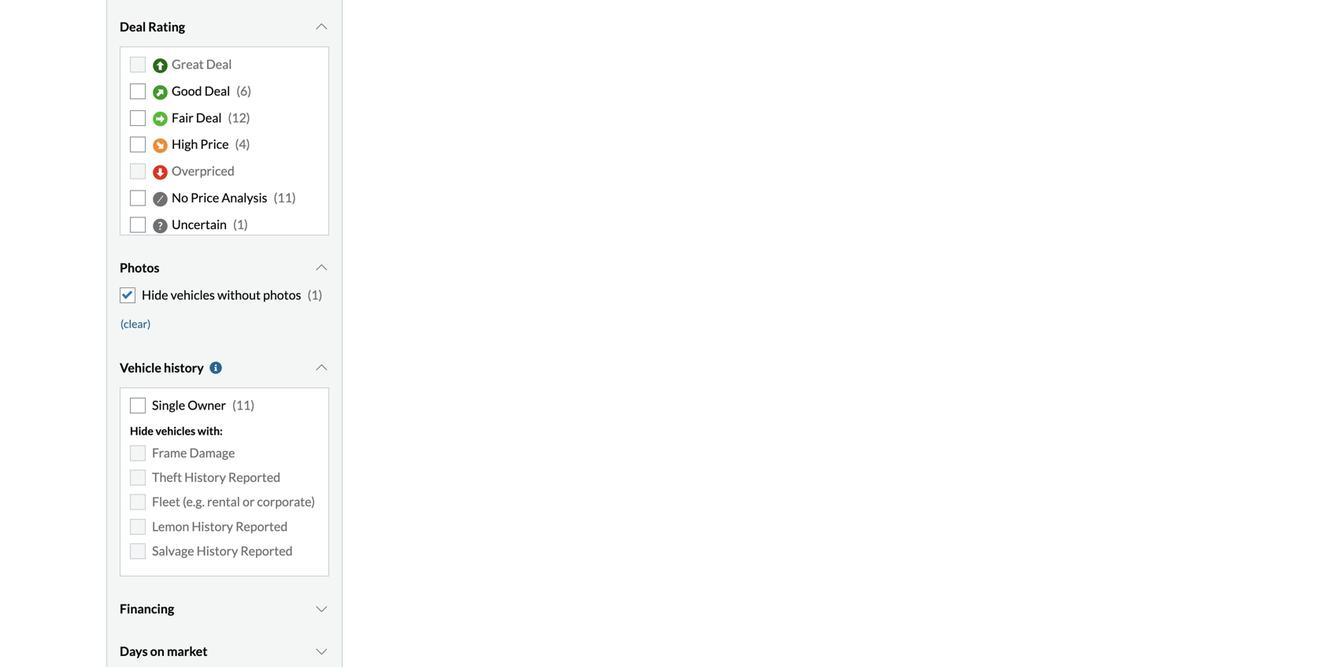 Task type: describe. For each thing, give the bounding box(es) containing it.
owner
[[188, 398, 226, 413]]

on
[[150, 644, 165, 659]]

reported for salvage history reported
[[241, 543, 293, 559]]

corporate)
[[257, 494, 315, 510]]

vehicles for without
[[171, 287, 215, 303]]

history for lemon
[[192, 519, 233, 534]]

deal rating button
[[120, 7, 329, 46]]

high
[[172, 137, 198, 152]]

salvage
[[152, 543, 194, 559]]

theft
[[152, 470, 182, 485]]

deal for fair
[[196, 110, 222, 125]]

uncertain
[[172, 217, 227, 232]]

without
[[217, 287, 261, 303]]

hide for hide vehicles with:
[[130, 424, 154, 438]]

lemon history reported
[[152, 519, 288, 534]]

(clear) button
[[120, 312, 152, 336]]

0 horizontal spatial (11)
[[232, 398, 255, 413]]

photos
[[263, 287, 301, 303]]

damage
[[189, 445, 235, 460]]

hide vehicles with:
[[130, 424, 223, 438]]

frame
[[152, 445, 187, 460]]

(6)
[[237, 83, 251, 98]]

analysis
[[222, 190, 268, 205]]

days on market button
[[120, 632, 329, 668]]

chevron down image for days on market
[[314, 646, 329, 658]]

fair deal (12)
[[172, 110, 250, 125]]

hide vehicles without photos (1)
[[142, 287, 323, 303]]

(4)
[[235, 137, 250, 152]]

photos
[[120, 260, 160, 275]]

history for theft
[[185, 470, 226, 485]]

financing
[[120, 601, 174, 617]]

(clear)
[[121, 317, 151, 331]]

financing button
[[120, 590, 329, 629]]

rating
[[148, 19, 185, 34]]

fleet
[[152, 494, 180, 510]]

with:
[[198, 424, 223, 438]]

theft history reported
[[152, 470, 281, 485]]

reported for theft history reported
[[228, 470, 281, 485]]

vehicle
[[120, 360, 161, 376]]

0 vertical spatial (1)
[[233, 217, 248, 232]]

uncertain (1)
[[172, 217, 248, 232]]

photos button
[[120, 248, 329, 288]]



Task type: locate. For each thing, give the bounding box(es) containing it.
price for high
[[200, 137, 229, 152]]

(1) down analysis
[[233, 217, 248, 232]]

deal rating
[[120, 19, 185, 34]]

0 vertical spatial hide
[[142, 287, 168, 303]]

history down lemon history reported
[[197, 543, 238, 559]]

(11)
[[274, 190, 296, 205], [232, 398, 255, 413]]

1 chevron down image from the top
[[314, 20, 329, 33]]

chevron down image inside "days on market" dropdown button
[[314, 646, 329, 658]]

0 vertical spatial chevron down image
[[314, 20, 329, 33]]

rental
[[207, 494, 240, 510]]

no price analysis (11)
[[172, 190, 296, 205]]

deal
[[120, 19, 146, 34], [206, 56, 232, 72], [205, 83, 230, 98], [196, 110, 222, 125]]

reported
[[228, 470, 281, 485], [236, 519, 288, 534], [241, 543, 293, 559]]

price
[[200, 137, 229, 152], [191, 190, 219, 205]]

2 chevron down image from the top
[[314, 603, 329, 616]]

0 vertical spatial price
[[200, 137, 229, 152]]

lemon
[[152, 519, 189, 534]]

(11) right analysis
[[274, 190, 296, 205]]

good deal (6)
[[172, 83, 251, 98]]

vehicles left without
[[171, 287, 215, 303]]

price down fair deal (12)
[[200, 137, 229, 152]]

fair
[[172, 110, 194, 125]]

0 vertical spatial vehicles
[[171, 287, 215, 303]]

market
[[167, 644, 208, 659]]

deal for good
[[205, 83, 230, 98]]

(12)
[[228, 110, 250, 125]]

vehicle history
[[120, 360, 204, 376]]

history
[[185, 470, 226, 485], [192, 519, 233, 534], [197, 543, 238, 559]]

1 vertical spatial (11)
[[232, 398, 255, 413]]

(e.g.
[[183, 494, 205, 510]]

fleet (e.g. rental or corporate)
[[152, 494, 315, 510]]

2 vertical spatial chevron down image
[[314, 646, 329, 658]]

hide up "frame"
[[130, 424, 154, 438]]

hide for hide vehicles without photos (1)
[[142, 287, 168, 303]]

2 chevron down image from the top
[[314, 262, 329, 274]]

chevron down image for financing dropdown button
[[314, 603, 329, 616]]

single owner (11)
[[152, 398, 255, 413]]

deal inside dropdown button
[[120, 19, 146, 34]]

chevron down image inside deal rating dropdown button
[[314, 20, 329, 33]]

history
[[164, 360, 204, 376]]

great deal
[[172, 56, 232, 72]]

1 vertical spatial (1)
[[308, 287, 323, 303]]

single
[[152, 398, 185, 413]]

2 vertical spatial reported
[[241, 543, 293, 559]]

vehicles for with:
[[156, 424, 196, 438]]

1 vertical spatial vehicles
[[156, 424, 196, 438]]

hide
[[142, 287, 168, 303], [130, 424, 154, 438]]

chevron down image inside photos "dropdown button"
[[314, 262, 329, 274]]

1 chevron down image from the top
[[314, 362, 329, 374]]

vehicles up "frame"
[[156, 424, 196, 438]]

history down damage
[[185, 470, 226, 485]]

or
[[243, 494, 255, 510]]

salvage history reported
[[152, 543, 293, 559]]

1 vertical spatial chevron down image
[[314, 262, 329, 274]]

price for no
[[191, 190, 219, 205]]

1 horizontal spatial (1)
[[308, 287, 323, 303]]

1 vertical spatial price
[[191, 190, 219, 205]]

(1)
[[233, 217, 248, 232], [308, 287, 323, 303]]

deal for great
[[206, 56, 232, 72]]

frame damage
[[152, 445, 235, 460]]

days on market
[[120, 644, 208, 659]]

deal up good deal (6)
[[206, 56, 232, 72]]

chevron down image for deal rating
[[314, 20, 329, 33]]

deal left (6)
[[205, 83, 230, 98]]

vehicle history button
[[120, 348, 329, 388]]

deal right fair
[[196, 110, 222, 125]]

(1) right photos
[[308, 287, 323, 303]]

info circle image
[[208, 362, 224, 374]]

chevron down image
[[314, 362, 329, 374], [314, 603, 329, 616]]

price right no
[[191, 190, 219, 205]]

good
[[172, 83, 202, 98]]

history up salvage history reported
[[192, 519, 233, 534]]

0 vertical spatial history
[[185, 470, 226, 485]]

vehicles
[[171, 287, 215, 303], [156, 424, 196, 438]]

1 vertical spatial hide
[[130, 424, 154, 438]]

high price (4)
[[172, 137, 250, 152]]

overpriced
[[172, 163, 235, 179]]

chevron down image for photos
[[314, 262, 329, 274]]

no
[[172, 190, 188, 205]]

2 vertical spatial history
[[197, 543, 238, 559]]

history for salvage
[[197, 543, 238, 559]]

reported for lemon history reported
[[236, 519, 288, 534]]

0 vertical spatial chevron down image
[[314, 362, 329, 374]]

chevron down image
[[314, 20, 329, 33], [314, 262, 329, 274], [314, 646, 329, 658]]

0 vertical spatial reported
[[228, 470, 281, 485]]

1 vertical spatial reported
[[236, 519, 288, 534]]

0 horizontal spatial (1)
[[233, 217, 248, 232]]

hide down photos
[[142, 287, 168, 303]]

1 vertical spatial history
[[192, 519, 233, 534]]

3 chevron down image from the top
[[314, 646, 329, 658]]

deal left "rating" on the left of the page
[[120, 19, 146, 34]]

(11) right 'owner'
[[232, 398, 255, 413]]

0 vertical spatial (11)
[[274, 190, 296, 205]]

great
[[172, 56, 204, 72]]

chevron down image inside vehicle history dropdown button
[[314, 362, 329, 374]]

days
[[120, 644, 148, 659]]

1 vertical spatial chevron down image
[[314, 603, 329, 616]]

1 horizontal spatial (11)
[[274, 190, 296, 205]]

chevron down image for vehicle history dropdown button
[[314, 362, 329, 374]]

chevron down image inside financing dropdown button
[[314, 603, 329, 616]]



Task type: vqa. For each thing, say whether or not it's contained in the screenshot.
car?
no



